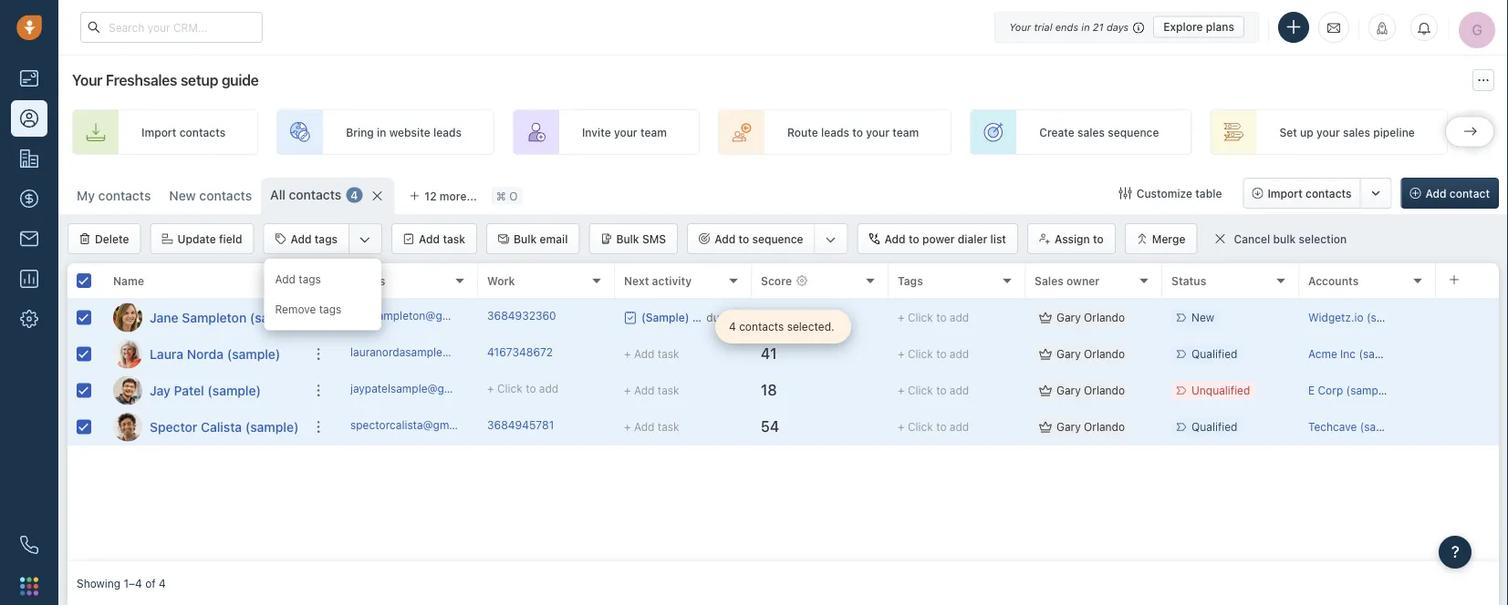 Task type: vqa. For each thing, say whether or not it's contained in the screenshot.
column for Add column to the left
no



Task type: describe. For each thing, give the bounding box(es) containing it.
janesampleton@gmail.com link
[[350, 308, 488, 328]]

21
[[1093, 21, 1104, 33]]

cell for 41
[[1436, 337, 1499, 372]]

e
[[1308, 385, 1315, 397]]

contacts down setup
[[179, 126, 226, 139]]

gary for 18
[[1057, 385, 1081, 397]]

+ add task for 54
[[624, 421, 679, 434]]

jay patel (sample)
[[150, 383, 261, 398]]

sms
[[642, 233, 666, 245]]

task for 54
[[658, 421, 679, 434]]

group containing add tags
[[263, 224, 382, 331]]

add tags inside button
[[291, 233, 338, 245]]

all contacts 4
[[270, 188, 358, 203]]

(sample) for laura norda (sample)
[[227, 347, 280, 362]]

jay
[[150, 383, 171, 398]]

(sample) up 'acme inc (sample)'
[[1367, 312, 1412, 324]]

inc
[[1341, 348, 1356, 361]]

bulk sms
[[616, 233, 666, 245]]

contacts inside grid
[[739, 321, 784, 334]]

contacts right all
[[289, 188, 342, 203]]

+ click to add for 41
[[898, 348, 969, 361]]

unqualified
[[1192, 385, 1250, 397]]

(sample) for spector calista (sample)
[[245, 420, 299, 435]]

e corp (sample)
[[1308, 385, 1392, 397]]

delete
[[95, 233, 129, 245]]

power
[[922, 233, 955, 245]]

cell for 18
[[1436, 373, 1499, 409]]

name
[[113, 275, 144, 287]]

3684945781 link
[[487, 418, 554, 437]]

grid containing 48
[[68, 262, 1499, 562]]

gary orlando for 18
[[1057, 385, 1125, 397]]

2 team from the left
[[893, 126, 919, 139]]

invite your team
[[582, 126, 667, 139]]

janesampleton@gmail.com 3684932360
[[350, 310, 556, 322]]

54
[[761, 418, 779, 436]]

2 vertical spatial tags
[[319, 304, 342, 316]]

assign to button
[[1027, 224, 1116, 255]]

3684932360
[[487, 310, 556, 322]]

contacts inside button
[[1306, 187, 1352, 200]]

spector calista (sample) link
[[150, 418, 299, 437]]

acme
[[1308, 348, 1337, 361]]

calista
[[201, 420, 242, 435]]

jay patel (sample) link
[[150, 382, 261, 400]]

spector
[[150, 420, 197, 435]]

new for new contacts
[[169, 188, 196, 203]]

1 gary orlando from the top
[[1057, 312, 1125, 324]]

next activity
[[624, 275, 692, 287]]

owner
[[1067, 275, 1100, 287]]

acme inc (sample) link
[[1308, 348, 1404, 361]]

your for your freshsales setup guide
[[72, 72, 102, 89]]

contacts right "my"
[[98, 188, 151, 203]]

tags inside button
[[315, 233, 338, 245]]

12 more...
[[425, 190, 477, 203]]

press space to deselect this row. row containing 54
[[341, 410, 1499, 446]]

name row
[[68, 264, 341, 300]]

0 horizontal spatial in
[[377, 126, 386, 139]]

customize table button
[[1107, 178, 1234, 209]]

widgetz.io (sample) link
[[1308, 312, 1412, 324]]

1 cell from the top
[[1436, 300, 1499, 336]]

menu containing add tags
[[264, 259, 381, 331]]

more...
[[440, 190, 477, 203]]

explore plans
[[1164, 21, 1235, 33]]

add to power dialer list button
[[857, 224, 1018, 255]]

press space to deselect this row. row containing spector calista (sample)
[[68, 410, 341, 446]]

assign to
[[1055, 233, 1104, 245]]

laura
[[150, 347, 184, 362]]

list
[[991, 233, 1006, 245]]

add for 54
[[950, 421, 969, 434]]

score
[[761, 275, 792, 287]]

1 sales from the left
[[1078, 126, 1105, 139]]

⌘
[[496, 190, 506, 203]]

48
[[761, 309, 780, 326]]

2 your from the left
[[866, 126, 890, 139]]

spectorcalista@gmail.com 3684945781
[[350, 419, 554, 432]]

route leads to your team link
[[718, 109, 952, 155]]

4 inside all contacts 4
[[351, 189, 358, 202]]

your freshsales setup guide
[[72, 72, 259, 89]]

0 horizontal spatial 4
[[159, 578, 166, 590]]

add task
[[419, 233, 465, 245]]

accounts
[[1308, 275, 1359, 287]]

task for 41
[[658, 348, 679, 361]]

import contacts link
[[72, 109, 258, 155]]

s image
[[113, 413, 142, 442]]

freshworks switcher image
[[20, 578, 38, 596]]

3 your from the left
[[1317, 126, 1340, 139]]

o
[[509, 190, 518, 203]]

invite
[[582, 126, 611, 139]]

bulk for bulk sms
[[616, 233, 639, 245]]

sequence for create sales sequence
[[1108, 126, 1159, 139]]

create sales sequence link
[[970, 109, 1192, 155]]

row group containing jane sampleton (sample)
[[68, 300, 341, 446]]

customize
[[1137, 187, 1193, 200]]

1 team from the left
[[640, 126, 667, 139]]

pipeline
[[1373, 126, 1415, 139]]

jaypatelsample@gmail.com
[[350, 383, 490, 395]]

3684932360 link
[[487, 308, 556, 328]]

add task button
[[392, 224, 477, 255]]

1 gary from the top
[[1057, 312, 1081, 324]]

press space to deselect this row. row containing laura norda (sample)
[[68, 337, 341, 373]]

norda
[[187, 347, 224, 362]]

2 sales from the left
[[1343, 126, 1370, 139]]

merge button
[[1125, 224, 1198, 255]]

freshsales
[[106, 72, 177, 89]]

task for 18
[[658, 385, 679, 397]]

update
[[177, 233, 216, 245]]

bring in website leads
[[346, 126, 462, 139]]

contact
[[1450, 187, 1490, 200]]

import contacts for import contacts button
[[1268, 187, 1352, 200]]

⌘ o
[[496, 190, 518, 203]]

contacts up the field
[[199, 188, 252, 203]]

4 contacts selected.
[[729, 321, 835, 334]]

plans
[[1206, 21, 1235, 33]]

add contact button
[[1401, 178, 1499, 209]]

press space to deselect this row. row containing 18
[[341, 373, 1499, 410]]

row group containing 48
[[341, 300, 1499, 446]]

orlando for 41
[[1084, 348, 1125, 361]]

customize table
[[1137, 187, 1222, 200]]

+ click to add for 18
[[898, 385, 969, 397]]

click for 54
[[908, 421, 933, 434]]

ends
[[1055, 21, 1079, 33]]

techcave
[[1308, 421, 1357, 434]]

j image for jane sampleton (sample)
[[113, 303, 142, 333]]

showing
[[77, 578, 121, 590]]

click for 41
[[908, 348, 933, 361]]

(sample) for jane sampleton (sample)
[[250, 310, 303, 325]]

1 horizontal spatial in
[[1082, 21, 1090, 33]]

angle down image
[[825, 231, 836, 249]]

e corp (sample) link
[[1308, 385, 1392, 397]]

janesampleton@gmail.com
[[350, 310, 488, 322]]

set
[[1280, 126, 1297, 139]]

showing 1–4 of 4
[[77, 578, 166, 590]]

sequence for add to sequence
[[752, 233, 804, 245]]

cell for 54
[[1436, 410, 1499, 445]]

import contacts for the "import contacts" link
[[141, 126, 226, 139]]

1 your from the left
[[614, 126, 638, 139]]

sampleton
[[182, 310, 247, 325]]

remove
[[275, 304, 316, 316]]



Task type: locate. For each thing, give the bounding box(es) containing it.
jaypatelsample@gmail.com + click to add
[[350, 383, 559, 395]]

1 row group from the left
[[68, 300, 341, 446]]

assign
[[1055, 233, 1090, 245]]

0 vertical spatial import
[[141, 126, 176, 139]]

1 vertical spatial new
[[1192, 312, 1215, 324]]

0 vertical spatial in
[[1082, 21, 1090, 33]]

+ click to add for 54
[[898, 421, 969, 434]]

cancel bulk selection
[[1234, 233, 1347, 246]]

orlando
[[1084, 312, 1125, 324], [1084, 348, 1125, 361], [1084, 385, 1125, 397], [1084, 421, 1125, 434]]

row group
[[68, 300, 341, 446], [341, 300, 1499, 446]]

spector calista (sample)
[[150, 420, 299, 435]]

your left freshsales
[[72, 72, 102, 89]]

1 vertical spatial your
[[72, 72, 102, 89]]

selected.
[[787, 321, 835, 334]]

2 container_wx8msf4aqz5i3rn1 image from the top
[[1039, 348, 1052, 361]]

0 vertical spatial new
[[169, 188, 196, 203]]

1 container_wx8msf4aqz5i3rn1 image from the top
[[1039, 312, 1052, 324]]

remove tags
[[275, 304, 342, 316]]

add inside group
[[715, 233, 736, 245]]

add inside button
[[291, 233, 312, 245]]

2 bulk from the left
[[616, 233, 639, 245]]

press space to deselect this row. row containing jane sampleton (sample)
[[68, 300, 341, 337]]

(sample) for jay patel (sample)
[[207, 383, 261, 398]]

add to power dialer list
[[885, 233, 1006, 245]]

2 vertical spatial + add task
[[624, 421, 679, 434]]

sequence
[[1108, 126, 1159, 139], [752, 233, 804, 245]]

sequence inside button
[[752, 233, 804, 245]]

in right bring
[[377, 126, 386, 139]]

+
[[898, 312, 905, 324], [898, 348, 905, 361], [624, 348, 631, 361], [487, 383, 494, 395], [898, 385, 905, 397], [624, 385, 631, 397], [898, 421, 905, 434], [624, 421, 631, 434]]

widgetz.io (sample)
[[1308, 312, 1412, 324]]

new inside press space to deselect this row. row
[[1192, 312, 1215, 324]]

1 horizontal spatial leads
[[821, 126, 849, 139]]

1 j image from the top
[[113, 303, 142, 333]]

0 vertical spatial import contacts
[[141, 126, 226, 139]]

press space to deselect this row. row containing 41
[[341, 337, 1499, 373]]

explore
[[1164, 21, 1203, 33]]

sales left pipeline
[[1343, 126, 1370, 139]]

0 horizontal spatial import contacts
[[141, 126, 226, 139]]

2 j image from the top
[[113, 376, 142, 406]]

1 orlando from the top
[[1084, 312, 1125, 324]]

gary orlando for 41
[[1057, 348, 1125, 361]]

click for 18
[[908, 385, 933, 397]]

add to sequence group
[[687, 224, 848, 255]]

2 cell from the top
[[1436, 337, 1499, 372]]

set up your sales pipeline link
[[1210, 109, 1448, 155]]

your right the invite
[[614, 126, 638, 139]]

1 horizontal spatial team
[[893, 126, 919, 139]]

add tags up 'remove'
[[275, 273, 321, 286]]

1 horizontal spatial 4
[[351, 189, 358, 202]]

0 vertical spatial + add task
[[624, 348, 679, 361]]

selection
[[1299, 233, 1347, 246]]

bulk left the email
[[514, 233, 537, 245]]

1 horizontal spatial import contacts
[[1268, 187, 1352, 200]]

4 cell from the top
[[1436, 410, 1499, 445]]

1 vertical spatial add tags
[[275, 273, 321, 286]]

table
[[1196, 187, 1222, 200]]

press space to deselect this row. row containing jay patel (sample)
[[68, 373, 341, 410]]

0 horizontal spatial new
[[169, 188, 196, 203]]

2 horizontal spatial 4
[[729, 321, 736, 334]]

leads right website on the top left of page
[[433, 126, 462, 139]]

1 horizontal spatial import
[[1268, 187, 1303, 200]]

(sample) right sampleton
[[250, 310, 303, 325]]

qualified up unqualified
[[1192, 348, 1238, 361]]

bulk email
[[514, 233, 568, 245]]

all
[[270, 188, 286, 203]]

jane
[[150, 310, 179, 325]]

3 + click to add from the top
[[898, 385, 969, 397]]

1 vertical spatial j image
[[113, 376, 142, 406]]

add
[[1426, 187, 1447, 200], [291, 233, 312, 245], [419, 233, 440, 245], [715, 233, 736, 245], [885, 233, 906, 245], [275, 273, 296, 286], [634, 348, 655, 361], [634, 385, 655, 397], [634, 421, 655, 434]]

import up bulk
[[1268, 187, 1303, 200]]

contacts up selection
[[1306, 187, 1352, 200]]

0 horizontal spatial your
[[614, 126, 638, 139]]

angle down image
[[360, 231, 371, 249]]

create
[[1039, 126, 1075, 139]]

sales
[[1078, 126, 1105, 139], [1343, 126, 1370, 139]]

add contact
[[1426, 187, 1490, 200]]

1 + add task from the top
[[624, 348, 679, 361]]

patel
[[174, 383, 204, 398]]

(sample) right corp
[[1346, 385, 1392, 397]]

lauranordasample@gmail.com link
[[350, 345, 505, 364]]

1 horizontal spatial sales
[[1343, 126, 1370, 139]]

1 vertical spatial import
[[1268, 187, 1303, 200]]

bulk sms button
[[589, 224, 678, 255]]

1 vertical spatial + add task
[[624, 385, 679, 397]]

new for new
[[1192, 312, 1215, 324]]

press space to deselect this row. row containing 48
[[341, 300, 1499, 337]]

j image left jane
[[113, 303, 142, 333]]

bulk
[[1273, 233, 1296, 246]]

j image left jay
[[113, 376, 142, 406]]

add for 18
[[950, 385, 969, 397]]

techcave (sample) link
[[1308, 421, 1406, 434]]

2 vertical spatial 4
[[159, 578, 166, 590]]

18
[[761, 382, 777, 399]]

gary orlando for 54
[[1057, 421, 1125, 434]]

sales right create at the right top
[[1078, 126, 1105, 139]]

1–4
[[124, 578, 142, 590]]

1 vertical spatial qualified
[[1192, 421, 1238, 434]]

1 vertical spatial tags
[[299, 273, 321, 286]]

2 row group from the left
[[341, 300, 1499, 446]]

1 horizontal spatial bulk
[[616, 233, 639, 245]]

qualified for 54
[[1192, 421, 1238, 434]]

4 + click to add from the top
[[898, 421, 969, 434]]

import down your freshsales setup guide
[[141, 126, 176, 139]]

new
[[169, 188, 196, 203], [1192, 312, 1215, 324]]

container_wx8msf4aqz5i3rn1 image for new
[[1039, 312, 1052, 324]]

field
[[219, 233, 242, 245]]

import contacts inside button
[[1268, 187, 1352, 200]]

create sales sequence
[[1039, 126, 1159, 139]]

12
[[425, 190, 437, 203]]

import contacts down setup
[[141, 126, 226, 139]]

import contacts group
[[1243, 178, 1392, 209]]

+ click to add
[[898, 312, 969, 324], [898, 348, 969, 361], [898, 385, 969, 397], [898, 421, 969, 434]]

0 vertical spatial qualified
[[1192, 348, 1238, 361]]

your for your trial ends in 21 days
[[1009, 21, 1031, 33]]

import contacts
[[141, 126, 226, 139], [1268, 187, 1352, 200]]

emails
[[350, 275, 385, 287]]

your
[[1009, 21, 1031, 33], [72, 72, 102, 89]]

3 cell from the top
[[1436, 373, 1499, 409]]

tags left angle down image
[[315, 233, 338, 245]]

dialer
[[958, 233, 988, 245]]

click
[[908, 312, 933, 324], [908, 348, 933, 361], [497, 383, 523, 395], [908, 385, 933, 397], [908, 421, 933, 434]]

add tags button
[[264, 224, 349, 254]]

l image
[[113, 340, 142, 369]]

2 gary orlando from the top
[[1057, 348, 1125, 361]]

import for the "import contacts" link
[[141, 126, 176, 139]]

task inside button
[[443, 233, 465, 245]]

your trial ends in 21 days
[[1009, 21, 1129, 33]]

email
[[540, 233, 568, 245]]

days
[[1107, 21, 1129, 33]]

0 horizontal spatial sequence
[[752, 233, 804, 245]]

tags right 'remove'
[[319, 304, 342, 316]]

4 right all contacts link
[[351, 189, 358, 202]]

container_wx8msf4aqz5i3rn1 image inside customize table button
[[1119, 187, 1132, 200]]

j image
[[113, 303, 142, 333], [113, 376, 142, 406]]

1 horizontal spatial sequence
[[1108, 126, 1159, 139]]

1 horizontal spatial your
[[866, 126, 890, 139]]

in left 21
[[1082, 21, 1090, 33]]

2 + add task from the top
[[624, 385, 679, 397]]

3 gary from the top
[[1057, 385, 1081, 397]]

(sample) for acme inc (sample)
[[1359, 348, 1404, 361]]

(sample) inside "link"
[[207, 383, 261, 398]]

1 vertical spatial import contacts
[[1268, 187, 1352, 200]]

Search your CRM... text field
[[80, 12, 263, 43]]

container_wx8msf4aqz5i3rn1 image
[[1039, 312, 1052, 324], [1039, 348, 1052, 361]]

bulk
[[514, 233, 537, 245], [616, 233, 639, 245]]

update field
[[177, 233, 242, 245]]

1 bulk from the left
[[514, 233, 537, 245]]

0 horizontal spatial leads
[[433, 126, 462, 139]]

your left the trial
[[1009, 21, 1031, 33]]

spectorcalista@gmail.com
[[350, 419, 486, 432]]

j image for jay patel (sample)
[[113, 376, 142, 406]]

2 qualified from the top
[[1192, 421, 1238, 434]]

bulk left sms
[[616, 233, 639, 245]]

new contacts
[[169, 188, 252, 203]]

1 vertical spatial sequence
[[752, 233, 804, 245]]

your
[[614, 126, 638, 139], [866, 126, 890, 139], [1317, 126, 1340, 139]]

gary for 41
[[1057, 348, 1081, 361]]

add tags inside menu
[[275, 273, 321, 286]]

new down status
[[1192, 312, 1215, 324]]

(sample) down e corp (sample)
[[1360, 421, 1406, 434]]

3 + add task from the top
[[624, 421, 679, 434]]

qualified for 41
[[1192, 348, 1238, 361]]

0 vertical spatial container_wx8msf4aqz5i3rn1 image
[[1039, 312, 1052, 324]]

2 + click to add from the top
[[898, 348, 969, 361]]

(sample) down jane sampleton (sample) link
[[227, 347, 280, 362]]

sequence up score
[[752, 233, 804, 245]]

your right the up
[[1317, 126, 1340, 139]]

jane sampleton (sample) link
[[150, 309, 303, 327]]

merge
[[1152, 233, 1186, 245]]

0 horizontal spatial team
[[640, 126, 667, 139]]

spectorcalista@gmail.com link
[[350, 418, 486, 437]]

2 gary from the top
[[1057, 348, 1081, 361]]

group
[[263, 224, 382, 331]]

grid
[[68, 262, 1499, 562]]

acme inc (sample)
[[1308, 348, 1404, 361]]

add tags down all contacts 4
[[291, 233, 338, 245]]

3 orlando from the top
[[1084, 385, 1125, 397]]

phone element
[[11, 527, 47, 564]]

(sample) right inc
[[1359, 348, 1404, 361]]

1 vertical spatial 4
[[729, 321, 736, 334]]

route
[[787, 126, 818, 139]]

2 leads from the left
[[821, 126, 849, 139]]

0 vertical spatial tags
[[315, 233, 338, 245]]

phone image
[[20, 537, 38, 555]]

bulk for bulk email
[[514, 233, 537, 245]]

0 horizontal spatial sales
[[1078, 126, 1105, 139]]

add
[[950, 312, 969, 324], [950, 348, 969, 361], [539, 383, 559, 395], [950, 385, 969, 397], [950, 421, 969, 434]]

1 leads from the left
[[433, 126, 462, 139]]

explore plans link
[[1154, 16, 1245, 38]]

0 horizontal spatial bulk
[[514, 233, 537, 245]]

leads right route
[[821, 126, 849, 139]]

website
[[389, 126, 430, 139]]

1 qualified from the top
[[1192, 348, 1238, 361]]

1 horizontal spatial your
[[1009, 21, 1031, 33]]

my contacts
[[77, 188, 151, 203]]

to inside group
[[739, 233, 749, 245]]

widgetz.io
[[1308, 312, 1364, 324]]

4 left 48
[[729, 321, 736, 334]]

4 right of at bottom left
[[159, 578, 166, 590]]

(sample) up the spector calista (sample)
[[207, 383, 261, 398]]

1 + click to add from the top
[[898, 312, 969, 324]]

+ add task for 41
[[624, 348, 679, 361]]

container_wx8msf4aqz5i3rn1 image
[[1119, 187, 1132, 200], [1214, 233, 1227, 245], [624, 312, 637, 324], [1039, 385, 1052, 397], [1039, 421, 1052, 434]]

0 horizontal spatial your
[[72, 72, 102, 89]]

tags
[[315, 233, 338, 245], [299, 273, 321, 286], [319, 304, 342, 316]]

+ add task for 18
[[624, 385, 679, 397]]

0 vertical spatial sequence
[[1108, 126, 1159, 139]]

0 vertical spatial 4
[[351, 189, 358, 202]]

3 gary orlando from the top
[[1057, 385, 1125, 397]]

of
[[145, 578, 156, 590]]

activity
[[652, 275, 692, 287]]

2 orlando from the top
[[1084, 348, 1125, 361]]

import inside button
[[1268, 187, 1303, 200]]

new up "update"
[[169, 188, 196, 203]]

cell
[[1436, 300, 1499, 336], [1436, 337, 1499, 372], [1436, 373, 1499, 409], [1436, 410, 1499, 445]]

new contacts button
[[160, 178, 261, 214], [169, 188, 252, 203]]

gary
[[1057, 312, 1081, 324], [1057, 348, 1081, 361], [1057, 385, 1081, 397], [1057, 421, 1081, 434]]

2 horizontal spatial your
[[1317, 126, 1340, 139]]

sequence up customize
[[1108, 126, 1159, 139]]

0 vertical spatial add tags
[[291, 233, 338, 245]]

bulk email button
[[486, 224, 580, 255]]

contacts up the 41
[[739, 321, 784, 334]]

1 vertical spatial container_wx8msf4aqz5i3rn1 image
[[1039, 348, 1052, 361]]

my
[[77, 188, 95, 203]]

tags up remove tags
[[299, 273, 321, 286]]

container_wx8msf4aqz5i3rn1 image for qualified
[[1039, 348, 1052, 361]]

sales owner
[[1035, 275, 1100, 287]]

(sample) right "calista"
[[245, 420, 299, 435]]

add tags
[[291, 233, 338, 245], [275, 273, 321, 286]]

import contacts button
[[1243, 178, 1361, 209]]

all contacts link
[[270, 186, 342, 204]]

0 vertical spatial j image
[[113, 303, 142, 333]]

jane sampleton (sample)
[[150, 310, 303, 325]]

41
[[761, 345, 777, 363]]

tags
[[898, 275, 923, 287]]

gary for 54
[[1057, 421, 1081, 434]]

orlando for 18
[[1084, 385, 1125, 397]]

4 gary from the top
[[1057, 421, 1081, 434]]

1 horizontal spatial new
[[1192, 312, 1215, 324]]

1 vertical spatial in
[[377, 126, 386, 139]]

email image
[[1328, 20, 1340, 35]]

0 horizontal spatial import
[[141, 126, 176, 139]]

4 gary orlando from the top
[[1057, 421, 1125, 434]]

(sample) for e corp (sample)
[[1346, 385, 1392, 397]]

4 orlando from the top
[[1084, 421, 1125, 434]]

orlando for 54
[[1084, 421, 1125, 434]]

to
[[852, 126, 863, 139], [739, 233, 749, 245], [909, 233, 919, 245], [1093, 233, 1104, 245], [936, 312, 947, 324], [936, 348, 947, 361], [526, 383, 536, 395], [936, 385, 947, 397], [936, 421, 947, 434]]

menu
[[264, 259, 381, 331]]

0 vertical spatial your
[[1009, 21, 1031, 33]]

add for 41
[[950, 348, 969, 361]]

your right route
[[866, 126, 890, 139]]

import contacts up selection
[[1268, 187, 1352, 200]]

qualified down unqualified
[[1192, 421, 1238, 434]]

press space to deselect this row. row
[[68, 300, 341, 337], [341, 300, 1499, 337], [68, 337, 341, 373], [341, 337, 1499, 373], [68, 373, 341, 410], [341, 373, 1499, 410], [68, 410, 341, 446], [341, 410, 1499, 446]]

next
[[624, 275, 649, 287]]

import for import contacts button
[[1268, 187, 1303, 200]]



